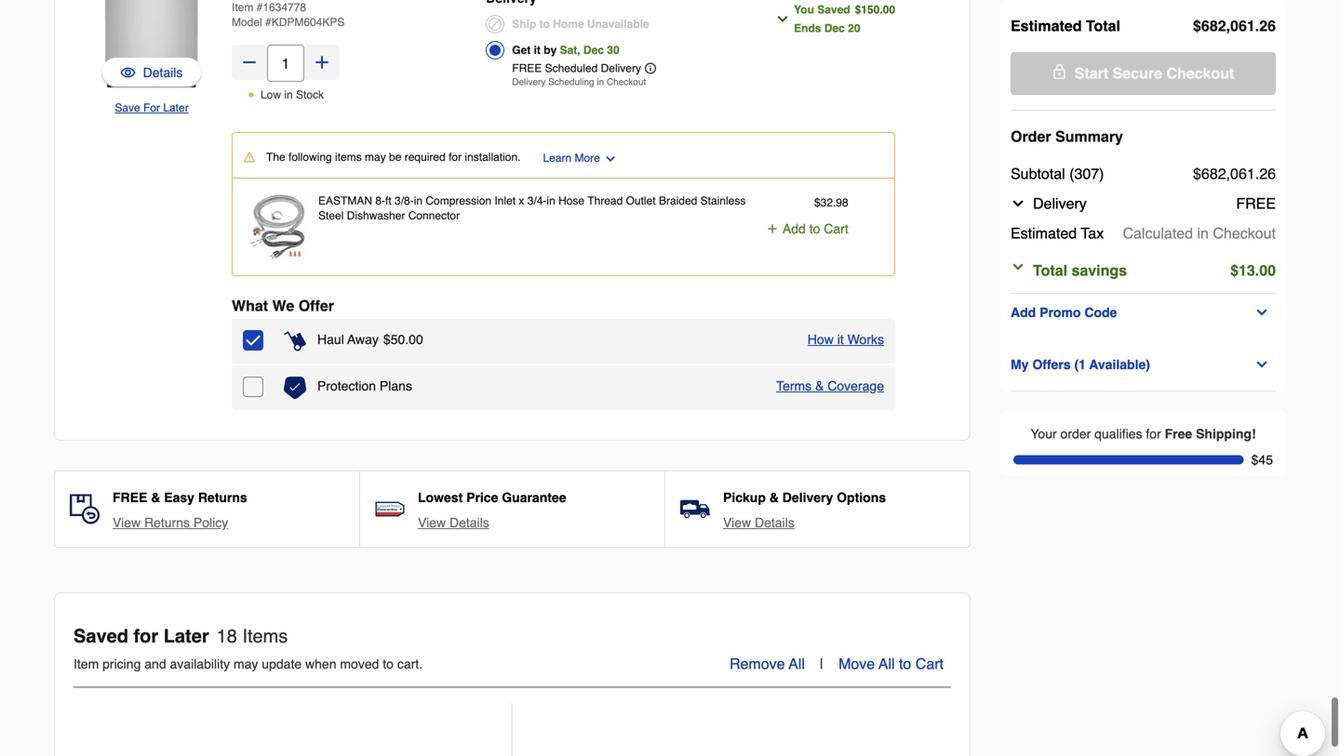 Task type: vqa. For each thing, say whether or not it's contained in the screenshot.
OFFERS
yes



Task type: locate. For each thing, give the bounding box(es) containing it.
protection plans
[[317, 379, 412, 394]]

terms & coverage
[[776, 379, 884, 394]]

lowest price guarantee
[[418, 490, 566, 505]]

cart.
[[397, 657, 423, 672]]

$ up 20
[[855, 3, 861, 16]]

details right quickview icon
[[143, 65, 183, 80]]

checkout inside button
[[1167, 65, 1234, 82]]

2 $ 682,061 . 26 from the top
[[1193, 165, 1276, 182]]

view down free & easy returns
[[113, 516, 141, 530]]

& right the pickup
[[769, 490, 779, 505]]

learn more
[[543, 152, 600, 165]]

to
[[539, 18, 550, 31], [809, 221, 820, 236], [899, 656, 911, 673], [383, 657, 394, 672]]

682,061 up start secure checkout
[[1201, 17, 1255, 34]]

0 vertical spatial may
[[365, 151, 386, 164]]

1 vertical spatial 682,061
[[1201, 165, 1255, 182]]

checkout up 13
[[1213, 225, 1276, 242]]

home
[[553, 18, 584, 31]]

remove all
[[730, 656, 805, 673]]

3 view from the left
[[723, 516, 751, 530]]

. for subtotal (307)
[[1255, 165, 1259, 182]]

1 horizontal spatial saved
[[817, 3, 850, 16]]

|
[[820, 656, 824, 673]]

Low in Stock number field
[[267, 45, 304, 82]]

checkout right secure
[[1167, 65, 1234, 82]]

2 vertical spatial chevron down image
[[1255, 305, 1270, 320]]

2 view from the left
[[418, 516, 446, 530]]

saved
[[817, 3, 850, 16], [74, 626, 128, 647]]

update
[[262, 657, 302, 672]]

.00 inside you saved $ 150 .00 ends dec 20
[[880, 3, 895, 16]]

it inside button
[[837, 332, 844, 347]]

dec
[[824, 22, 845, 35], [583, 44, 604, 57]]

eastman
[[318, 195, 372, 208]]

details for pickup & delivery options
[[755, 516, 795, 530]]

1 26 from the top
[[1259, 17, 1276, 34]]

view
[[113, 516, 141, 530], [418, 516, 446, 530], [723, 516, 751, 530]]

how
[[808, 332, 834, 347]]

item up the model
[[232, 1, 253, 14]]

ship
[[512, 18, 536, 31]]

minus image
[[240, 53, 259, 72]]

2 vertical spatial chevron down image
[[1255, 357, 1270, 372]]

0 vertical spatial .00
[[880, 3, 895, 16]]

total up the start
[[1086, 17, 1120, 34]]

details button
[[101, 58, 202, 87], [121, 63, 183, 82]]

checkout for calculated in checkout
[[1213, 225, 1276, 242]]

view details link for pickup
[[723, 514, 795, 532]]

0 horizontal spatial for
[[134, 626, 158, 647]]

in left hose
[[547, 195, 555, 208]]

for up and
[[134, 626, 158, 647]]

1 vertical spatial free
[[1236, 195, 1276, 212]]

1 vertical spatial later
[[164, 626, 209, 647]]

2 vertical spatial .00
[[405, 332, 423, 347]]

it for get
[[534, 44, 541, 57]]

1 vertical spatial it
[[837, 332, 844, 347]]

unavailable
[[587, 18, 649, 31]]

682,061 for estimated total
[[1201, 17, 1255, 34]]

all for remove
[[789, 656, 805, 673]]

0 horizontal spatial item
[[74, 657, 99, 672]]

view returns policy
[[113, 516, 228, 530]]

2 682,061 from the top
[[1201, 165, 1255, 182]]

& left easy at left bottom
[[151, 490, 160, 505]]

bullet image
[[248, 91, 255, 99]]

682,061 up calculated in checkout
[[1201, 165, 1255, 182]]

1 vertical spatial dec
[[583, 44, 604, 57]]

0 vertical spatial $ 682,061 . 26
[[1193, 17, 1276, 34]]

0 horizontal spatial free
[[113, 490, 147, 505]]

add item to cart element
[[783, 220, 849, 238]]

later for for
[[164, 626, 209, 647]]

& inside "terms & coverage" button
[[815, 379, 824, 394]]

free up calculated in checkout
[[1236, 195, 1276, 212]]

view details link for lowest
[[418, 514, 489, 532]]

estimated left tax on the right top
[[1011, 225, 1077, 242]]

to right move
[[899, 656, 911, 673]]

free
[[512, 62, 542, 75], [1236, 195, 1276, 212], [113, 490, 147, 505]]

2 view details from the left
[[723, 516, 795, 530]]

calculated in checkout
[[1123, 225, 1276, 242]]

1 vertical spatial plus image
[[766, 222, 779, 235]]

18
[[216, 626, 237, 647]]

3/4-
[[527, 195, 547, 208]]

plus image left add to cart
[[766, 222, 779, 235]]

1 horizontal spatial view details link
[[723, 514, 795, 532]]

pricing
[[102, 657, 141, 672]]

1 horizontal spatial cart
[[916, 656, 944, 673]]

0 horizontal spatial saved
[[74, 626, 128, 647]]

later right for on the top
[[163, 101, 189, 114]]

1 vertical spatial may
[[234, 657, 258, 672]]

easy
[[164, 490, 194, 505]]

add inside add item to cart element
[[783, 221, 806, 236]]

0 vertical spatial for
[[449, 151, 462, 164]]

delivery down 30
[[601, 62, 641, 75]]

you saved $ 150 .00 ends dec 20
[[794, 3, 895, 35]]

1 vertical spatial chevron down image
[[1011, 260, 1026, 275]]

item inside item #1634778 model #kdpm604kps
[[232, 1, 253, 14]]

later up availability
[[164, 626, 209, 647]]

.00 for haul away $ 50 .00
[[405, 332, 423, 347]]

0 vertical spatial later
[[163, 101, 189, 114]]

protection plan filled image
[[284, 377, 306, 399]]

1 horizontal spatial item
[[232, 1, 253, 14]]

3/8-
[[395, 195, 414, 208]]

may down 18
[[234, 657, 258, 672]]

coverage
[[828, 379, 884, 394]]

2 26 from the top
[[1259, 165, 1276, 182]]

returns up policy
[[198, 490, 247, 505]]

1 horizontal spatial add
[[1011, 305, 1036, 320]]

1 horizontal spatial &
[[769, 490, 779, 505]]

saved inside you saved $ 150 .00 ends dec 20
[[817, 3, 850, 16]]

chevron down image right more
[[604, 152, 617, 166]]

1 horizontal spatial may
[[365, 151, 386, 164]]

.00 down calculated in checkout
[[1255, 262, 1276, 279]]

haul away filled image
[[284, 330, 306, 353]]

2 vertical spatial free
[[113, 490, 147, 505]]

scheduling
[[548, 77, 594, 87]]

chevron down image down subtotal
[[1011, 196, 1026, 211]]

returns
[[198, 490, 247, 505], [144, 516, 190, 530]]

item left pricing
[[74, 657, 99, 672]]

for
[[143, 101, 160, 114]]

later
[[163, 101, 189, 114], [164, 626, 209, 647]]

0 horizontal spatial &
[[151, 490, 160, 505]]

dec inside you saved $ 150 .00 ends dec 20
[[824, 22, 845, 35]]

$ 682,061 . 26 for total
[[1193, 17, 1276, 34]]

view details link down "lowest"
[[418, 514, 489, 532]]

0 horizontal spatial returns
[[144, 516, 190, 530]]

saved up pricing
[[74, 626, 128, 647]]

checkout for start secure checkout
[[1167, 65, 1234, 82]]

98
[[836, 196, 849, 209]]

$ 682,061 . 26 up calculated in checkout
[[1193, 165, 1276, 182]]

estimated total
[[1011, 17, 1120, 34]]

info image
[[645, 63, 656, 74]]

0 vertical spatial chevron down image
[[1011, 196, 1026, 211]]

total
[[1086, 17, 1120, 34], [1033, 262, 1068, 279]]

& right terms
[[815, 379, 824, 394]]

2 horizontal spatial for
[[1146, 427, 1161, 442]]

cart right move
[[916, 656, 944, 673]]

0 vertical spatial estimated
[[1011, 17, 1082, 34]]

1 horizontal spatial all
[[879, 656, 895, 673]]

for
[[449, 151, 462, 164], [1146, 427, 1161, 442], [134, 626, 158, 647]]

1 vertical spatial $ 682,061 . 26
[[1193, 165, 1276, 182]]

1 vertical spatial estimated
[[1011, 225, 1077, 242]]

view for pickup & delivery options
[[723, 516, 751, 530]]

chevron down image for total savings
[[1011, 260, 1026, 275]]

free for free scheduled delivery
[[512, 62, 542, 75]]

plus image up stock
[[313, 53, 331, 72]]

1 estimated from the top
[[1011, 17, 1082, 34]]

0 vertical spatial free
[[512, 62, 542, 75]]

chevron down image
[[775, 12, 790, 27], [604, 152, 617, 166], [1255, 305, 1270, 320]]

chevron down image left "you"
[[775, 12, 790, 27]]

add inside add promo code 'link'
[[1011, 305, 1036, 320]]

0 horizontal spatial may
[[234, 657, 258, 672]]

all
[[789, 656, 805, 673], [879, 656, 895, 673]]

2 horizontal spatial view
[[723, 516, 751, 530]]

lowest
[[418, 490, 463, 505]]

saved up 20
[[817, 3, 850, 16]]

1 horizontal spatial total
[[1086, 17, 1120, 34]]

all inside button
[[789, 656, 805, 673]]

0 vertical spatial plus image
[[313, 53, 331, 72]]

2 vertical spatial .
[[833, 196, 836, 209]]

compression
[[426, 195, 491, 208]]

1 vertical spatial item
[[74, 657, 99, 672]]

view details down "lowest"
[[418, 516, 489, 530]]

1 682,061 from the top
[[1201, 17, 1255, 34]]

0 horizontal spatial it
[[534, 44, 541, 57]]

free up view returns policy
[[113, 490, 147, 505]]

1 horizontal spatial for
[[449, 151, 462, 164]]

.00 right "you"
[[880, 3, 895, 16]]

chevron down image inside add promo code 'link'
[[1255, 305, 1270, 320]]

scheduled
[[545, 62, 598, 75]]

1 horizontal spatial it
[[837, 332, 844, 347]]

1 horizontal spatial plus image
[[766, 222, 779, 235]]

.00
[[880, 3, 895, 16], [1255, 262, 1276, 279], [405, 332, 423, 347]]

0 vertical spatial 26
[[1259, 17, 1276, 34]]

start secure checkout
[[1075, 65, 1234, 82]]

chevron down image down $ 13 .00
[[1255, 305, 1270, 320]]

1 vertical spatial cart
[[916, 656, 944, 673]]

low in stock
[[261, 88, 324, 101]]

0 horizontal spatial all
[[789, 656, 805, 673]]

add promo code
[[1011, 305, 1117, 320]]

it right how
[[837, 332, 844, 347]]

free for free
[[1236, 195, 1276, 212]]

free for free & easy returns
[[113, 490, 147, 505]]

#kdpm604kps
[[265, 16, 345, 29]]

estimated up secure icon
[[1011, 17, 1082, 34]]

0 horizontal spatial .00
[[405, 332, 423, 347]]

0 vertical spatial item
[[232, 1, 253, 14]]

total down estimated tax on the top of page
[[1033, 262, 1068, 279]]

save for later
[[115, 101, 189, 114]]

chevron down image up shipping!
[[1255, 357, 1270, 372]]

1 horizontal spatial free
[[512, 62, 542, 75]]

$ right "away"
[[383, 332, 391, 347]]

$ up calculated in checkout
[[1193, 165, 1201, 182]]

2 horizontal spatial &
[[815, 379, 824, 394]]

stainless
[[700, 195, 746, 208]]

2 horizontal spatial chevron down image
[[1255, 305, 1270, 320]]

0 vertical spatial total
[[1086, 17, 1120, 34]]

summary
[[1055, 128, 1123, 145]]

all inside button
[[879, 656, 895, 673]]

0 vertical spatial saved
[[817, 3, 850, 16]]

0 vertical spatial returns
[[198, 490, 247, 505]]

x
[[519, 195, 524, 208]]

in down free scheduled delivery
[[597, 77, 604, 87]]

cart down $ 32 . 98
[[824, 221, 849, 236]]

free down get
[[512, 62, 542, 75]]

8-
[[375, 195, 385, 208]]

0 vertical spatial add
[[783, 221, 806, 236]]

view details
[[418, 516, 489, 530], [723, 516, 795, 530]]

2 later from the top
[[164, 626, 209, 647]]

1 horizontal spatial chevron down image
[[775, 12, 790, 27]]

0 horizontal spatial chevron down image
[[604, 152, 617, 166]]

2 horizontal spatial free
[[1236, 195, 1276, 212]]

1 vertical spatial returns
[[144, 516, 190, 530]]

all right move
[[879, 656, 895, 673]]

it for how
[[837, 332, 844, 347]]

details down pickup & delivery options
[[755, 516, 795, 530]]

1 view details from the left
[[418, 516, 489, 530]]

stock
[[296, 88, 324, 101]]

for left free
[[1146, 427, 1161, 442]]

1 horizontal spatial view details
[[723, 516, 795, 530]]

1 horizontal spatial .00
[[880, 3, 895, 16]]

1 horizontal spatial details
[[449, 516, 489, 530]]

later inside button
[[163, 101, 189, 114]]

add
[[783, 221, 806, 236], [1011, 305, 1036, 320]]

outlet
[[626, 195, 656, 208]]

0 vertical spatial chevron down image
[[775, 12, 790, 27]]

0 vertical spatial dec
[[824, 22, 845, 35]]

2 horizontal spatial details
[[755, 516, 795, 530]]

.00 up 'plans'
[[405, 332, 423, 347]]

it left by
[[534, 44, 541, 57]]

0 horizontal spatial total
[[1033, 262, 1068, 279]]

all left |
[[789, 656, 805, 673]]

chevron down image down estimated tax on the top of page
[[1011, 260, 1026, 275]]

item for item pricing and availability may update when moved to cart.
[[74, 657, 99, 672]]

0 vertical spatial .
[[1255, 17, 1259, 34]]

inlet
[[495, 195, 516, 208]]

1 vertical spatial 26
[[1259, 165, 1276, 182]]

works
[[847, 332, 884, 347]]

1 vertical spatial add
[[1011, 305, 1036, 320]]

2 view details link from the left
[[723, 514, 795, 532]]

delivery down get
[[512, 77, 546, 87]]

in right low
[[284, 88, 293, 101]]

view down the pickup
[[723, 516, 751, 530]]

plus image
[[313, 53, 331, 72], [766, 222, 779, 235]]

view details for lowest
[[418, 516, 489, 530]]

1 later from the top
[[163, 101, 189, 114]]

details down price
[[449, 516, 489, 530]]

1 view from the left
[[113, 516, 141, 530]]

returns inside view returns policy link
[[144, 516, 190, 530]]

ship to home unavailable
[[512, 18, 649, 31]]

1 vertical spatial .
[[1255, 165, 1259, 182]]

cart
[[824, 221, 849, 236], [916, 656, 944, 673]]

sat,
[[560, 44, 580, 57]]

checkout
[[1167, 65, 1234, 82], [607, 77, 646, 87], [1213, 225, 1276, 242]]

32
[[821, 196, 833, 209]]

for right required
[[449, 151, 462, 164]]

view details link down the pickup
[[723, 514, 795, 532]]

save
[[115, 101, 140, 114]]

view down "lowest"
[[418, 516, 446, 530]]

0 horizontal spatial view
[[113, 516, 141, 530]]

0 horizontal spatial view details
[[418, 516, 489, 530]]

2 all from the left
[[879, 656, 895, 673]]

pickup & delivery options
[[723, 490, 886, 505]]

chevron down image
[[1011, 196, 1026, 211], [1011, 260, 1026, 275], [1255, 357, 1270, 372]]

0 horizontal spatial dec
[[583, 44, 604, 57]]

thread
[[588, 195, 623, 208]]

the
[[266, 151, 285, 164]]

1 vertical spatial .00
[[1255, 262, 1276, 279]]

item pricing and availability may update when moved to cart.
[[74, 657, 423, 672]]

2 estimated from the top
[[1011, 225, 1077, 242]]

view details down the pickup
[[723, 516, 795, 530]]

26
[[1259, 17, 1276, 34], [1259, 165, 1276, 182]]

order
[[1011, 128, 1051, 145]]

1 horizontal spatial dec
[[824, 22, 845, 35]]

in up connector in the top left of the page
[[414, 195, 423, 208]]

1 vertical spatial chevron down image
[[604, 152, 617, 166]]

0 horizontal spatial view details link
[[418, 514, 489, 532]]

0 vertical spatial it
[[534, 44, 541, 57]]

0 vertical spatial 682,061
[[1201, 17, 1255, 34]]

returns down easy at left bottom
[[144, 516, 190, 530]]

1 all from the left
[[789, 656, 805, 673]]

away
[[347, 332, 379, 347]]

when
[[305, 657, 336, 672]]

add to cart
[[783, 221, 849, 236]]

may left the be
[[365, 151, 386, 164]]

$ 682,061 . 26 up start secure checkout
[[1193, 17, 1276, 34]]

0 vertical spatial cart
[[824, 221, 849, 236]]

1 $ 682,061 . 26 from the top
[[1193, 17, 1276, 34]]

1 view details link from the left
[[418, 514, 489, 532]]

dec left 20
[[824, 22, 845, 35]]

1 horizontal spatial view
[[418, 516, 446, 530]]

dec left 30
[[583, 44, 604, 57]]

my
[[1011, 357, 1029, 372]]

0 horizontal spatial add
[[783, 221, 806, 236]]

terms
[[776, 379, 812, 394]]

details for lowest price guarantee
[[449, 516, 489, 530]]



Task type: describe. For each thing, give the bounding box(es) containing it.
estimated for estimated tax
[[1011, 225, 1077, 242]]

$ inside you saved $ 150 .00 ends dec 20
[[855, 3, 861, 16]]

model
[[232, 16, 262, 29]]

in right calculated
[[1197, 225, 1209, 242]]

$ down calculated in checkout
[[1230, 262, 1239, 279]]

get it by sat, dec 30
[[512, 44, 619, 57]]

later for for
[[163, 101, 189, 114]]

braided
[[659, 195, 697, 208]]

2 horizontal spatial .00
[[1255, 262, 1276, 279]]

items
[[335, 151, 362, 164]]

shipping!
[[1196, 427, 1256, 442]]

0 horizontal spatial details
[[143, 65, 183, 80]]

get
[[512, 44, 531, 57]]

terms & coverage button
[[776, 377, 884, 396]]

subtotal (307)
[[1011, 165, 1104, 182]]

& for free
[[151, 490, 160, 505]]

move all to cart button
[[839, 653, 944, 676]]

chevron down image for delivery
[[1011, 196, 1026, 211]]

30
[[607, 44, 619, 57]]

$45
[[1251, 453, 1273, 468]]

. for estimated total
[[1255, 17, 1259, 34]]

warning image
[[244, 152, 255, 163]]

cart inside button
[[916, 656, 944, 673]]

what we offer
[[232, 297, 334, 315]]

savings
[[1072, 262, 1127, 279]]

#1634778
[[257, 1, 306, 14]]

secure image
[[1052, 64, 1067, 79]]

price
[[466, 490, 498, 505]]

pickup
[[723, 490, 766, 505]]

order
[[1061, 427, 1091, 442]]

subtotal
[[1011, 165, 1065, 182]]

8-ft 3/8-in compression inlet x 3/4-in hose thread outlet braided stainless steel dishwasher connector image
[[244, 194, 311, 261]]

by
[[544, 44, 557, 57]]

order summary
[[1011, 128, 1123, 145]]

checkout down info icon
[[607, 77, 646, 87]]

$ 32 . 98
[[814, 196, 849, 209]]

682,061 for subtotal (307)
[[1201, 165, 1255, 182]]

add for add to cart
[[783, 221, 806, 236]]

all for move
[[879, 656, 895, 673]]

view returns policy link
[[113, 514, 228, 532]]

qualifies
[[1095, 427, 1142, 442]]

2 vertical spatial for
[[134, 626, 158, 647]]

0 horizontal spatial plus image
[[313, 53, 331, 72]]

required
[[405, 151, 446, 164]]

promo
[[1040, 305, 1081, 320]]

start secure checkout button
[[1011, 52, 1276, 95]]

add promo code link
[[1011, 302, 1276, 324]]

dishwasher
[[347, 209, 405, 222]]

remove
[[730, 656, 785, 673]]

available)
[[1089, 357, 1150, 372]]

plans
[[380, 379, 412, 394]]

save for later button
[[115, 99, 189, 117]]

how it works
[[808, 332, 884, 347]]

$ left 98 on the right top of the page
[[814, 196, 821, 209]]

delivery left options
[[782, 490, 833, 505]]

start
[[1075, 65, 1109, 82]]

$ up start secure checkout
[[1193, 17, 1201, 34]]

& for pickup
[[769, 490, 779, 505]]

delivery scheduling in checkout
[[512, 77, 646, 87]]

view for lowest price guarantee
[[418, 516, 446, 530]]

26 for estimated total
[[1259, 17, 1276, 34]]

1 vertical spatial saved
[[74, 626, 128, 647]]

to right ship
[[539, 18, 550, 31]]

following
[[289, 151, 332, 164]]

your
[[1031, 427, 1057, 442]]

estimated for estimated total
[[1011, 17, 1082, 34]]

be
[[389, 151, 401, 164]]

item #1634778 model #kdpm604kps
[[232, 1, 345, 29]]

policy
[[193, 516, 228, 530]]

estimated tax
[[1011, 225, 1104, 242]]

& for terms
[[815, 379, 824, 394]]

delivery down subtotal (307) in the right of the page
[[1033, 195, 1087, 212]]

secure
[[1113, 65, 1162, 82]]

items
[[242, 626, 288, 647]]

learn
[[543, 152, 572, 165]]

50
[[391, 332, 405, 347]]

hose
[[558, 195, 585, 208]]

and
[[144, 657, 166, 672]]

availability
[[170, 657, 230, 672]]

offers
[[1032, 357, 1071, 372]]

0 horizontal spatial cart
[[824, 221, 849, 236]]

free
[[1165, 427, 1192, 442]]

saved for later 18 items
[[74, 626, 288, 647]]

to inside button
[[899, 656, 911, 673]]

(307)
[[1069, 165, 1104, 182]]

offer
[[298, 297, 334, 315]]

add for add promo code
[[1011, 305, 1036, 320]]

block image
[[486, 15, 505, 34]]

connector
[[408, 209, 460, 222]]

item for item #1634778 model #kdpm604kps
[[232, 1, 253, 14]]

$ 682,061 . 26 for (307)
[[1193, 165, 1276, 182]]

to left cart.
[[383, 657, 394, 672]]

13
[[1239, 262, 1255, 279]]

how it works button
[[808, 330, 884, 349]]

1 vertical spatial total
[[1033, 262, 1068, 279]]

ft
[[385, 195, 392, 208]]

my offers (1 available)
[[1011, 357, 1150, 372]]

view for free & easy returns
[[113, 516, 141, 530]]

low
[[261, 88, 281, 101]]

haul away $ 50 .00
[[317, 332, 423, 347]]

more
[[575, 152, 600, 165]]

1 vertical spatial for
[[1146, 427, 1161, 442]]

my offers (1 available) link
[[1011, 354, 1276, 376]]

.00 for you saved $ 150 .00 ends dec 20
[[880, 3, 895, 16]]

1 horizontal spatial returns
[[198, 490, 247, 505]]

quickview image
[[121, 63, 136, 82]]

chevron down image inside my offers (1 available) link
[[1255, 357, 1270, 372]]

26 for subtotal (307)
[[1259, 165, 1276, 182]]

20
[[848, 22, 860, 35]]

to down $ 32 . 98
[[809, 221, 820, 236]]

tax
[[1081, 225, 1104, 242]]

freeflex with third rack top control 24-in built-in dishwasher third rack (stainless steel with printshield finish), 44-dba image
[[85, 0, 219, 91]]

options
[[837, 490, 886, 505]]

8-ft 3/8-in compression inlet x 3/4-in hose thread outlet braided stainless steel dishwasher connector
[[318, 195, 746, 222]]

view details for pickup
[[723, 516, 795, 530]]

total savings
[[1033, 262, 1127, 279]]

remove all button
[[730, 653, 805, 676]]

move
[[839, 656, 875, 673]]

your order qualifies for free shipping!
[[1031, 427, 1256, 442]]



